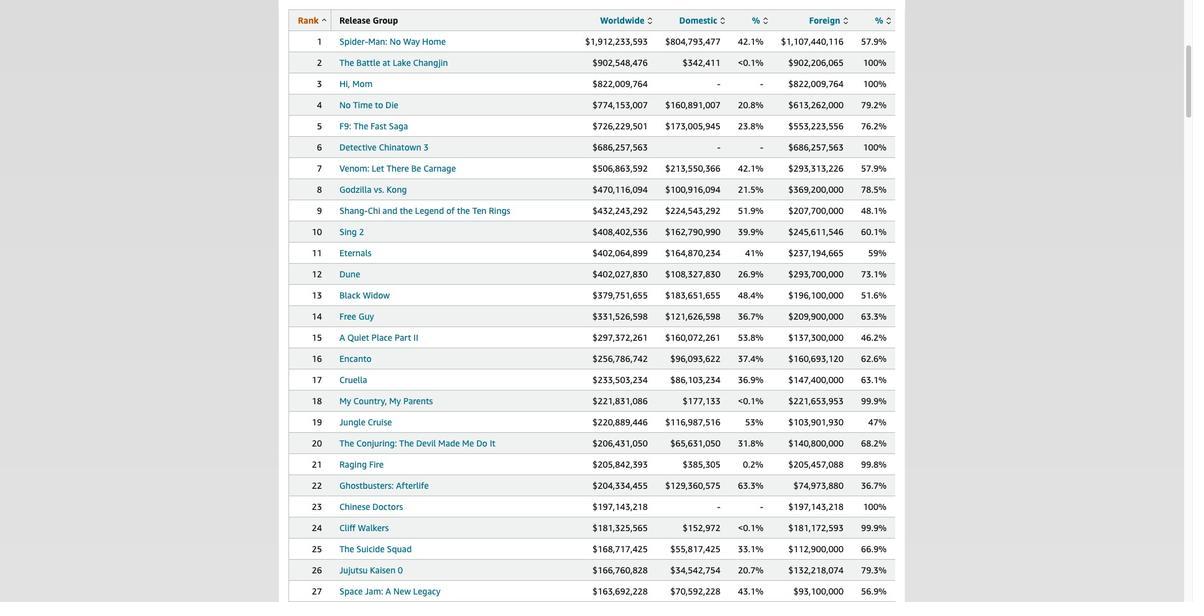 Task type: locate. For each thing, give the bounding box(es) containing it.
1 horizontal spatial $822,009,764
[[789, 78, 844, 89]]

1 <0.1% from the top
[[738, 57, 764, 68]]

0 horizontal spatial my
[[340, 396, 351, 406]]

jujutsu
[[340, 565, 368, 575]]

$432,243,292
[[593, 205, 648, 216]]

conjuring:
[[357, 438, 397, 449]]

$173,005,945
[[666, 121, 721, 131]]

36.7% up 53.8%
[[738, 311, 764, 322]]

99.9% up 66.9%
[[862, 523, 887, 533]]

chinese
[[340, 501, 370, 512]]

%
[[752, 15, 761, 26], [876, 15, 884, 26]]

the suicide squad link
[[340, 544, 412, 554]]

2 42.1% from the top
[[738, 163, 764, 174]]

57.9% up 78.5% on the right top of the page
[[862, 163, 887, 174]]

$164,870,234
[[666, 248, 721, 258]]

1 vertical spatial 99.9%
[[862, 523, 887, 533]]

1 vertical spatial <0.1%
[[738, 396, 764, 406]]

0
[[398, 565, 403, 575]]

42.1% right $804,793,477
[[738, 36, 764, 47]]

no left way
[[390, 36, 401, 47]]

$686,257,563 down '$726,229,501'
[[593, 142, 648, 152]]

1 horizontal spatial %
[[876, 15, 884, 26]]

1 vertical spatial 57.9%
[[862, 163, 887, 174]]

26.9%
[[738, 269, 764, 279]]

21
[[312, 459, 322, 470]]

<0.1% for $342,411
[[738, 57, 764, 68]]

57.9%
[[862, 36, 887, 47], [862, 163, 887, 174]]

$34,542,754
[[671, 565, 721, 575]]

made
[[438, 438, 460, 449]]

63.3% down 51.6%
[[862, 311, 887, 322]]

1 horizontal spatial 63.3%
[[862, 311, 887, 322]]

$822,009,764 down $902,548,476
[[593, 78, 648, 89]]

0 vertical spatial 99.9%
[[862, 396, 887, 406]]

% link
[[752, 15, 768, 26], [876, 15, 891, 26]]

- down 0.2%
[[761, 501, 764, 512]]

$74,973,880
[[794, 480, 844, 491]]

4 100% from the top
[[864, 501, 887, 512]]

0 horizontal spatial $197,143,218
[[593, 501, 648, 512]]

0 horizontal spatial the
[[400, 205, 413, 216]]

0 vertical spatial 42.1%
[[738, 36, 764, 47]]

<0.1% up 20.8%
[[738, 57, 764, 68]]

57.9% right $1,107,440,116
[[862, 36, 887, 47]]

my
[[340, 396, 351, 406], [389, 396, 401, 406]]

2 57.9% from the top
[[862, 163, 887, 174]]

2 vertical spatial <0.1%
[[738, 523, 764, 533]]

3 <0.1% from the top
[[738, 523, 764, 533]]

1 57.9% from the top
[[862, 36, 887, 47]]

$408,402,536
[[593, 226, 648, 237]]

1 % from the left
[[752, 15, 761, 26]]

$205,457,088
[[789, 459, 844, 470]]

venom:
[[340, 163, 370, 174]]

fast
[[371, 121, 387, 131]]

2 <0.1% from the top
[[738, 396, 764, 406]]

% link right foreign link
[[876, 15, 891, 26]]

sing 2
[[340, 226, 364, 237]]

20.7%
[[738, 565, 764, 575]]

$686,257,563 down $553,223,556
[[789, 142, 844, 152]]

0 horizontal spatial % link
[[752, 15, 768, 26]]

1 42.1% from the top
[[738, 36, 764, 47]]

1 vertical spatial 42.1%
[[738, 163, 764, 174]]

a quiet place part ii
[[340, 332, 419, 343]]

widow
[[363, 290, 390, 300]]

group
[[373, 15, 398, 26]]

the right f9:
[[354, 121, 369, 131]]

42.1% for $213,550,366
[[738, 163, 764, 174]]

$804,793,477
[[666, 36, 721, 47]]

3 up 4
[[317, 78, 322, 89]]

0 horizontal spatial 2
[[317, 57, 322, 68]]

cruella link
[[340, 374, 367, 385]]

0 horizontal spatial 3
[[317, 78, 322, 89]]

0 horizontal spatial no
[[340, 100, 351, 110]]

0 vertical spatial no
[[390, 36, 401, 47]]

the left devil
[[399, 438, 414, 449]]

100% for $686,257,563
[[864, 142, 887, 152]]

no left time
[[340, 100, 351, 110]]

changjin
[[413, 57, 448, 68]]

$686,257,563
[[593, 142, 648, 152], [789, 142, 844, 152]]

100% for $902,206,065
[[864, 57, 887, 68]]

0 vertical spatial 63.3%
[[862, 311, 887, 322]]

$245,611,546
[[789, 226, 844, 237]]

$822,009,764 up $613,262,000
[[789, 78, 844, 89]]

63.3% down 0.2%
[[738, 480, 764, 491]]

-
[[718, 78, 721, 89], [761, 78, 764, 89], [718, 142, 721, 152], [761, 142, 764, 152], [718, 501, 721, 512], [761, 501, 764, 512]]

0 vertical spatial 36.7%
[[738, 311, 764, 322]]

f9: the fast saga
[[340, 121, 408, 131]]

0 horizontal spatial $822,009,764
[[593, 78, 648, 89]]

$129,360,575
[[666, 480, 721, 491]]

2
[[317, 57, 322, 68], [359, 226, 364, 237]]

$140,800,000
[[789, 438, 844, 449]]

57.9% for $293,313,226
[[862, 163, 887, 174]]

1 horizontal spatial 3
[[424, 142, 429, 152]]

shang-
[[340, 205, 368, 216]]

2 99.9% from the top
[[862, 523, 887, 533]]

1 my from the left
[[340, 396, 351, 406]]

36.7% down 99.8%
[[862, 480, 887, 491]]

1 $686,257,563 from the left
[[593, 142, 648, 152]]

f9: the fast saga link
[[340, 121, 408, 131]]

1 horizontal spatial 36.7%
[[862, 480, 887, 491]]

home
[[422, 36, 446, 47]]

1 99.9% from the top
[[862, 396, 887, 406]]

0 vertical spatial 3
[[317, 78, 322, 89]]

0 vertical spatial 57.9%
[[862, 36, 887, 47]]

cruella
[[340, 374, 367, 385]]

<0.1% down 36.9%
[[738, 396, 764, 406]]

0 horizontal spatial a
[[340, 332, 345, 343]]

- up '$213,550,366'
[[718, 142, 721, 152]]

62.6%
[[862, 353, 887, 364]]

68.2%
[[862, 438, 887, 449]]

$256,786,742
[[593, 353, 648, 364]]

$1,107,440,116
[[782, 36, 844, 47]]

the down jungle at the bottom of page
[[340, 438, 354, 449]]

3 up carnage
[[424, 142, 429, 152]]

57.9% for $1,107,440,116
[[862, 36, 887, 47]]

the up hi,
[[340, 57, 354, 68]]

42.1% up 21.5%
[[738, 163, 764, 174]]

1 vertical spatial 2
[[359, 226, 364, 237]]

1 horizontal spatial no
[[390, 36, 401, 47]]

$116,987,516
[[666, 417, 721, 427]]

2 down 1
[[317, 57, 322, 68]]

legend
[[415, 205, 444, 216]]

$197,143,218
[[593, 501, 648, 512], [789, 501, 844, 512]]

a left quiet
[[340, 332, 345, 343]]

$168,717,425
[[593, 544, 648, 554]]

cliff
[[340, 523, 356, 533]]

quiet
[[348, 332, 369, 343]]

1 horizontal spatial 2
[[359, 226, 364, 237]]

99.9% for $221,653,953
[[862, 396, 887, 406]]

1 horizontal spatial my
[[389, 396, 401, 406]]

2 100% from the top
[[864, 78, 887, 89]]

devil
[[416, 438, 436, 449]]

1 horizontal spatial $197,143,218
[[789, 501, 844, 512]]

$70,592,228
[[671, 586, 721, 597]]

0 horizontal spatial $686,257,563
[[593, 142, 648, 152]]

sing
[[340, 226, 357, 237]]

41%
[[746, 248, 764, 258]]

1 100% from the top
[[864, 57, 887, 68]]

<0.1% for $152,972
[[738, 523, 764, 533]]

the down "cliff"
[[340, 544, 354, 554]]

3 100% from the top
[[864, 142, 887, 152]]

1 horizontal spatial $686,257,563
[[789, 142, 844, 152]]

% right foreign link
[[876, 15, 884, 26]]

the right of
[[457, 205, 470, 216]]

2 right sing
[[359, 226, 364, 237]]

0 vertical spatial <0.1%
[[738, 57, 764, 68]]

<0.1% up 33.1%
[[738, 523, 764, 533]]

$103,901,930
[[789, 417, 844, 427]]

spider-man: no way home
[[340, 36, 446, 47]]

ghostbusters: afterlife link
[[340, 480, 429, 491]]

1 horizontal spatial the
[[457, 205, 470, 216]]

$220,889,446
[[593, 417, 648, 427]]

36.9%
[[738, 374, 764, 385]]

jungle cruise
[[340, 417, 392, 427]]

let
[[372, 163, 384, 174]]

18
[[312, 396, 322, 406]]

100%
[[864, 57, 887, 68], [864, 78, 887, 89], [864, 142, 887, 152], [864, 501, 887, 512]]

11
[[312, 248, 322, 258]]

2 % from the left
[[876, 15, 884, 26]]

suicide
[[357, 544, 385, 554]]

no
[[390, 36, 401, 47], [340, 100, 351, 110]]

my up jungle at the bottom of page
[[340, 396, 351, 406]]

saga
[[389, 121, 408, 131]]

1 % link from the left
[[752, 15, 768, 26]]

9
[[317, 205, 322, 216]]

1 horizontal spatial % link
[[876, 15, 891, 26]]

51.6%
[[862, 290, 887, 300]]

53.8%
[[738, 332, 764, 343]]

59%
[[869, 248, 887, 258]]

ten
[[473, 205, 487, 216]]

1 horizontal spatial a
[[386, 586, 391, 597]]

cliff walkers
[[340, 523, 389, 533]]

99.9% down 63.1%
[[862, 396, 887, 406]]

0 horizontal spatial %
[[752, 15, 761, 26]]

12
[[312, 269, 322, 279]]

% right domestic link
[[752, 15, 761, 26]]

my left parents
[[389, 396, 401, 406]]

33.1%
[[738, 544, 764, 554]]

- down 23.8%
[[761, 142, 764, 152]]

56.9%
[[862, 586, 887, 597]]

the right and
[[400, 205, 413, 216]]

<0.1% for $177,133
[[738, 396, 764, 406]]

way
[[403, 36, 420, 47]]

42.1%
[[738, 36, 764, 47], [738, 163, 764, 174]]

the for suicide
[[340, 544, 354, 554]]

$132,218,074
[[789, 565, 844, 575]]

2 the from the left
[[457, 205, 470, 216]]

dune link
[[340, 269, 360, 279]]

$197,143,218 up the $181,172,593
[[789, 501, 844, 512]]

place
[[372, 332, 393, 343]]

$197,143,218 down '$204,334,455'
[[593, 501, 648, 512]]

1 vertical spatial 63.3%
[[738, 480, 764, 491]]

raging fire
[[340, 459, 384, 470]]

sing 2 link
[[340, 226, 364, 237]]

% link right domestic link
[[752, 15, 768, 26]]

$166,760,828
[[593, 565, 648, 575]]

a left new
[[386, 586, 391, 597]]



Task type: vqa. For each thing, say whether or not it's contained in the screenshot.


Task type: describe. For each thing, give the bounding box(es) containing it.
hi, mom link
[[340, 78, 373, 89]]

$213,550,366
[[666, 163, 721, 174]]

parents
[[404, 396, 433, 406]]

the conjuring: the devil made me do it link
[[340, 438, 496, 449]]

free guy link
[[340, 311, 374, 322]]

chi
[[368, 205, 381, 216]]

man:
[[368, 36, 388, 47]]

the for battle
[[340, 57, 354, 68]]

$726,229,501
[[593, 121, 648, 131]]

at
[[383, 57, 391, 68]]

42.1% for $804,793,477
[[738, 36, 764, 47]]

1 the from the left
[[400, 205, 413, 216]]

$160,693,120
[[789, 353, 844, 364]]

there
[[387, 163, 409, 174]]

0 horizontal spatial 63.3%
[[738, 480, 764, 491]]

$369,200,000
[[789, 184, 844, 195]]

no time to die
[[340, 100, 399, 110]]

guy
[[359, 311, 374, 322]]

6
[[317, 142, 322, 152]]

mom
[[353, 78, 373, 89]]

0 vertical spatial a
[[340, 332, 345, 343]]

22
[[312, 480, 322, 491]]

squad
[[387, 544, 412, 554]]

1 vertical spatial 3
[[424, 142, 429, 152]]

the battle at lake changjin
[[340, 57, 448, 68]]

$233,503,234
[[593, 374, 648, 385]]

black widow
[[340, 290, 390, 300]]

$207,700,000
[[789, 205, 844, 216]]

76.2%
[[862, 121, 887, 131]]

$342,411
[[683, 57, 721, 68]]

0 vertical spatial 2
[[317, 57, 322, 68]]

- up the $152,972
[[718, 501, 721, 512]]

f9:
[[340, 121, 351, 131]]

release group
[[340, 15, 398, 26]]

godzilla vs. kong
[[340, 184, 407, 195]]

lake
[[393, 57, 411, 68]]

31.8%
[[738, 438, 764, 449]]

doctors
[[373, 501, 403, 512]]

$379,751,655
[[593, 290, 648, 300]]

legacy
[[413, 586, 441, 597]]

$902,548,476
[[593, 57, 648, 68]]

100% for $822,009,764
[[864, 78, 887, 89]]

2 % link from the left
[[876, 15, 891, 26]]

% for second % link from left
[[876, 15, 884, 26]]

79.3%
[[862, 565, 887, 575]]

cliff walkers link
[[340, 523, 389, 533]]

$65,631,050
[[671, 438, 721, 449]]

43.1%
[[738, 586, 764, 597]]

37.4%
[[738, 353, 764, 364]]

21.5%
[[738, 184, 764, 195]]

space
[[340, 586, 363, 597]]

1 vertical spatial no
[[340, 100, 351, 110]]

78.5%
[[862, 184, 887, 195]]

the for conjuring:
[[340, 438, 354, 449]]

99.8%
[[862, 459, 887, 470]]

$221,831,086
[[593, 396, 648, 406]]

my country, my parents link
[[340, 396, 433, 406]]

jungle
[[340, 417, 366, 427]]

2 my from the left
[[389, 396, 401, 406]]

20.8%
[[738, 100, 764, 110]]

godzilla
[[340, 184, 372, 195]]

48.1%
[[862, 205, 887, 216]]

- down the $342,411
[[718, 78, 721, 89]]

free
[[340, 311, 356, 322]]

% for 1st % link
[[752, 15, 761, 26]]

my country, my parents
[[340, 396, 433, 406]]

godzilla vs. kong link
[[340, 184, 407, 195]]

2 $822,009,764 from the left
[[789, 78, 844, 89]]

$147,400,000
[[789, 374, 844, 385]]

2 $686,257,563 from the left
[[789, 142, 844, 152]]

fire
[[369, 459, 384, 470]]

$221,653,953
[[789, 396, 844, 406]]

$108,327,830
[[666, 269, 721, 279]]

ghostbusters:
[[340, 480, 394, 491]]

vs.
[[374, 184, 384, 195]]

1 $197,143,218 from the left
[[593, 501, 648, 512]]

$553,223,556
[[789, 121, 844, 131]]

1 vertical spatial 36.7%
[[862, 480, 887, 491]]

- up 20.8%
[[761, 78, 764, 89]]

chinese doctors
[[340, 501, 403, 512]]

0 horizontal spatial 36.7%
[[738, 311, 764, 322]]

$237,194,665
[[789, 248, 844, 258]]

$183,651,655
[[666, 290, 721, 300]]

1 $822,009,764 from the left
[[593, 78, 648, 89]]

13
[[312, 290, 322, 300]]

jungle cruise link
[[340, 417, 392, 427]]

free guy
[[340, 311, 374, 322]]

100% for $197,143,218
[[864, 501, 887, 512]]

detective
[[340, 142, 377, 152]]

$55,817,425
[[671, 544, 721, 554]]

8
[[317, 184, 322, 195]]

1 vertical spatial a
[[386, 586, 391, 597]]

$163,692,228
[[593, 586, 648, 597]]

hi, mom
[[340, 78, 373, 89]]

kaisen
[[370, 565, 396, 575]]

99.9% for $181,172,593
[[862, 523, 887, 533]]

2 $197,143,218 from the left
[[789, 501, 844, 512]]

23.8%
[[738, 121, 764, 131]]

battle
[[357, 57, 380, 68]]

51.9%
[[738, 205, 764, 216]]

jujutsu kaisen 0
[[340, 565, 403, 575]]

space jam: a new legacy link
[[340, 586, 441, 597]]

hi,
[[340, 78, 350, 89]]

$385,305
[[683, 459, 721, 470]]

the battle at lake changjin link
[[340, 57, 448, 68]]

the conjuring: the devil made me do it
[[340, 438, 496, 449]]

$100,916,094
[[666, 184, 721, 195]]



